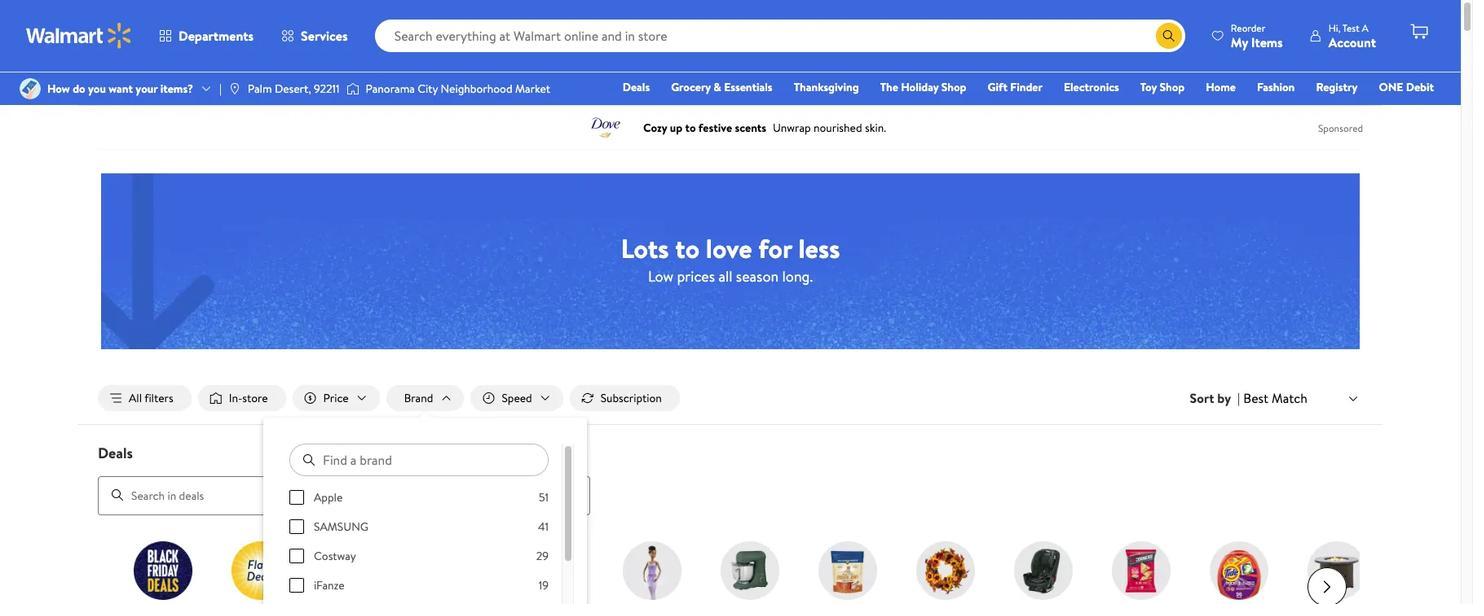 Task type: locate. For each thing, give the bounding box(es) containing it.
long.
[[782, 266, 813, 287]]

grocery
[[671, 79, 711, 95]]

debit
[[1406, 79, 1434, 95]]

search icon image
[[1163, 29, 1176, 42]]

account
[[1329, 33, 1376, 51]]

 image
[[20, 78, 41, 99], [346, 81, 359, 97], [228, 82, 241, 95]]

panorama
[[366, 81, 415, 97]]

next slide for chipmodulewithimages list image
[[1308, 568, 1347, 605]]

| left palm
[[219, 81, 222, 97]]

 image for panorama
[[346, 81, 359, 97]]

lots to love for less. low prices all season long. image
[[101, 173, 1360, 350]]

season
[[736, 266, 779, 287]]

toy shop
[[1140, 79, 1185, 95]]

1 horizontal spatial deals
[[623, 79, 650, 95]]

best match
[[1244, 390, 1308, 408]]

apple
[[314, 490, 343, 506]]

want
[[109, 81, 133, 97]]

grocery & essentials
[[671, 79, 773, 95]]

filters
[[144, 391, 173, 407]]

less
[[799, 230, 840, 266]]

1 vertical spatial deals
[[98, 444, 133, 464]]

patio & garden image
[[1308, 542, 1366, 601]]

1 horizontal spatial shop
[[1160, 79, 1185, 95]]

fashion
[[1257, 79, 1295, 95]]

0 vertical spatial |
[[219, 81, 222, 97]]

deals left grocery
[[623, 79, 650, 95]]

0 horizontal spatial shop
[[941, 79, 967, 95]]

 image right 92211
[[346, 81, 359, 97]]

reorder my items
[[1231, 21, 1283, 51]]

51
[[539, 490, 549, 506]]

lots
[[621, 230, 669, 266]]

baby image
[[1014, 542, 1073, 601]]

the holiday shop
[[880, 79, 967, 95]]

subscription button
[[570, 386, 680, 412]]

41
[[538, 519, 549, 536]]

by
[[1218, 390, 1231, 408]]

deals up search 'image'
[[98, 444, 133, 464]]

shop right toy
[[1160, 79, 1185, 95]]

Search search field
[[375, 20, 1185, 52]]

registry
[[1316, 79, 1358, 95]]

 image left palm
[[228, 82, 241, 95]]

shop
[[941, 79, 967, 95], [1160, 79, 1185, 95]]

costway
[[314, 549, 356, 565]]

to
[[675, 230, 700, 266]]

2 shop from the left
[[1160, 79, 1185, 95]]

shop right holiday
[[941, 79, 967, 95]]

group
[[289, 490, 549, 605]]

 image for palm
[[228, 82, 241, 95]]

2 horizontal spatial  image
[[346, 81, 359, 97]]

hi, test a account
[[1329, 21, 1376, 51]]

92211
[[314, 81, 340, 97]]

deals
[[623, 79, 650, 95], [98, 444, 133, 464]]

group containing apple
[[289, 490, 549, 605]]

1 horizontal spatial |
[[1238, 390, 1240, 408]]

| right by
[[1238, 390, 1240, 408]]

None checkbox
[[289, 491, 304, 506], [289, 520, 304, 535], [289, 491, 304, 506], [289, 520, 304, 535]]

toy shop link
[[1133, 78, 1192, 96]]

stock-up essentials image
[[1210, 542, 1269, 601]]

palm desert, 92211
[[248, 81, 340, 97]]

 image left how
[[20, 78, 41, 99]]

29
[[536, 549, 549, 565]]

reorder
[[1231, 21, 1266, 35]]

departments button
[[145, 16, 268, 55]]

panorama city neighborhood market
[[366, 81, 550, 97]]

thanksgiving
[[794, 79, 859, 95]]

items
[[1251, 33, 1283, 51]]

speed button
[[471, 386, 563, 412]]

palm
[[248, 81, 272, 97]]

tech image
[[525, 542, 584, 601]]

sponsored
[[1318, 121, 1363, 135]]

one debit link
[[1372, 78, 1441, 96]]

holiday
[[901, 79, 939, 95]]

Search in deals search field
[[98, 477, 590, 516]]

neighborhood
[[441, 81, 513, 97]]

price
[[323, 391, 349, 407]]

1 horizontal spatial  image
[[228, 82, 241, 95]]

match
[[1272, 390, 1308, 408]]

None checkbox
[[289, 550, 304, 564], [289, 579, 304, 594], [289, 550, 304, 564], [289, 579, 304, 594]]

0 horizontal spatial deals
[[98, 444, 133, 464]]

sort
[[1190, 390, 1214, 408]]

desert,
[[275, 81, 311, 97]]

0 vertical spatial deals
[[623, 79, 650, 95]]

sort and filter section element
[[78, 373, 1383, 425]]

gift finder
[[988, 79, 1043, 95]]

1 vertical spatial |
[[1238, 390, 1240, 408]]

0 horizontal spatial  image
[[20, 78, 41, 99]]



Task type: vqa. For each thing, say whether or not it's contained in the screenshot.
Clear all
no



Task type: describe. For each thing, give the bounding box(es) containing it.
Deals search field
[[78, 444, 1383, 516]]

search image
[[111, 489, 124, 502]]

Find a brand search field
[[289, 444, 549, 477]]

brand
[[404, 391, 433, 407]]

how do you want your items?
[[47, 81, 193, 97]]

&
[[714, 79, 721, 95]]

seasonal decor image
[[916, 542, 975, 601]]

a
[[1362, 21, 1369, 35]]

food & beverages image
[[1112, 542, 1171, 601]]

flash deals image
[[232, 542, 290, 601]]

thanksgiving link
[[787, 78, 866, 96]]

home link
[[1199, 78, 1243, 96]]

hi,
[[1329, 21, 1341, 35]]

the holiday shop link
[[873, 78, 974, 96]]

1 shop from the left
[[941, 79, 967, 95]]

toy
[[1140, 79, 1157, 95]]

city
[[418, 81, 438, 97]]

19
[[539, 578, 549, 594]]

test
[[1343, 21, 1360, 35]]

electronics
[[1064, 79, 1119, 95]]

all
[[719, 266, 733, 287]]

for
[[758, 230, 792, 266]]

 image for how
[[20, 78, 41, 99]]

black friday deals image
[[134, 542, 192, 601]]

best match button
[[1240, 388, 1363, 409]]

fashion link
[[1250, 78, 1302, 96]]

departments
[[179, 27, 254, 45]]

samsung
[[314, 519, 369, 536]]

home
[[1206, 79, 1236, 95]]

| inside the sort and filter section element
[[1238, 390, 1240, 408]]

grocery & essentials link
[[664, 78, 780, 96]]

the
[[880, 79, 898, 95]]

essentials
[[724, 79, 773, 95]]

walmart image
[[26, 23, 132, 49]]

kitchen and dining image
[[721, 542, 779, 601]]

deals inside deals link
[[623, 79, 650, 95]]

how
[[47, 81, 70, 97]]

prices
[[677, 266, 715, 287]]

in-store button
[[198, 386, 286, 412]]

items?
[[160, 81, 193, 97]]

registry link
[[1309, 78, 1365, 96]]

walmart+
[[1386, 102, 1434, 118]]

your
[[136, 81, 158, 97]]

store
[[242, 391, 268, 407]]

pets image
[[819, 542, 877, 601]]

all filters
[[129, 391, 173, 407]]

my
[[1231, 33, 1248, 51]]

market
[[515, 81, 550, 97]]

ifanze
[[314, 578, 345, 594]]

sort by |
[[1190, 390, 1240, 408]]

electronics link
[[1057, 78, 1127, 96]]

deals link
[[615, 78, 657, 96]]

low
[[648, 266, 674, 287]]

home image
[[329, 542, 388, 601]]

one
[[1379, 79, 1404, 95]]

do
[[73, 81, 85, 97]]

subscription
[[601, 391, 662, 407]]

services
[[301, 27, 348, 45]]

price button
[[292, 386, 380, 412]]

cart contains 0 items total amount $0.00 image
[[1410, 22, 1429, 42]]

Walmart Site-Wide search field
[[375, 20, 1185, 52]]

lots to love for less low prices all season long.
[[621, 230, 840, 287]]

all filters button
[[98, 386, 191, 412]]

deals inside deals search field
[[98, 444, 133, 464]]

walmart+ link
[[1378, 101, 1441, 119]]

toys image
[[623, 542, 682, 601]]

speed
[[502, 391, 532, 407]]

you
[[88, 81, 106, 97]]

love
[[706, 230, 752, 266]]

one debit walmart+
[[1379, 79, 1434, 118]]

all
[[129, 391, 142, 407]]

0 horizontal spatial |
[[219, 81, 222, 97]]

best
[[1244, 390, 1269, 408]]

gift finder link
[[980, 78, 1050, 96]]

finder
[[1010, 79, 1043, 95]]

in-store
[[229, 391, 268, 407]]

brand button
[[386, 386, 464, 412]]

shop inside "link"
[[1160, 79, 1185, 95]]

services button
[[268, 16, 362, 55]]

gift
[[988, 79, 1008, 95]]

in-
[[229, 391, 242, 407]]



